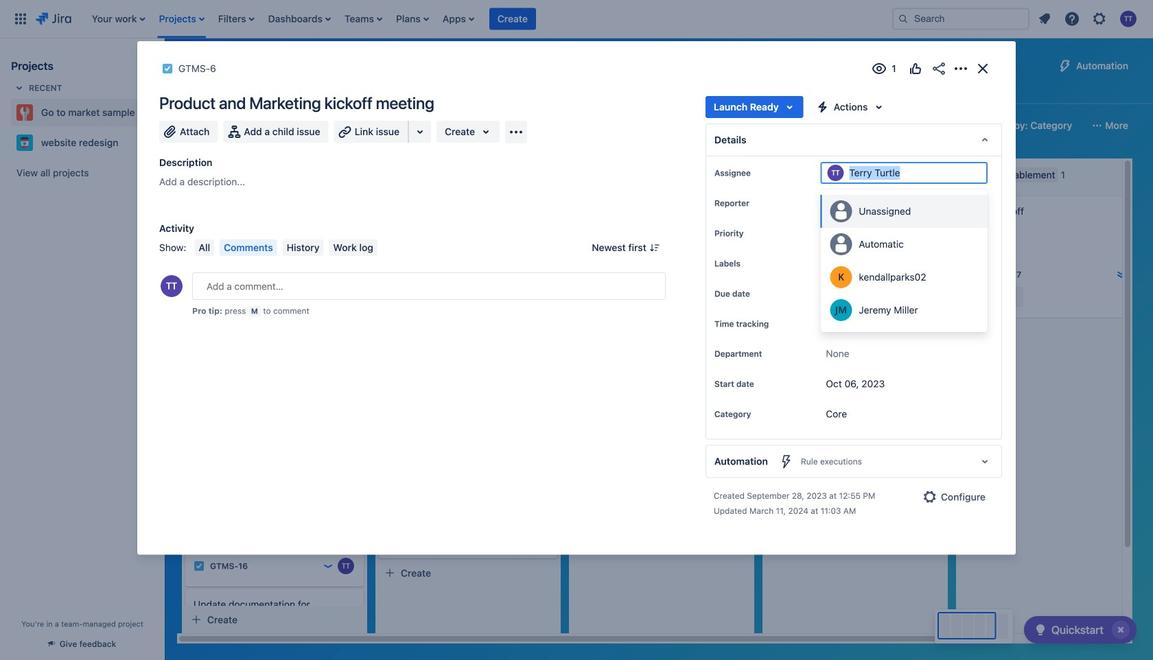Task type: locate. For each thing, give the bounding box(es) containing it.
medium image
[[323, 288, 334, 299]]

2 vertical spatial terry turtle image
[[338, 558, 354, 575]]

close image
[[975, 60, 991, 77]]

1 task image from the top
[[194, 288, 205, 299]]

tab list
[[173, 80, 917, 104]]

done image
[[306, 288, 317, 299], [306, 288, 317, 299]]

due date: 16 november 2023 image
[[196, 540, 207, 551], [196, 540, 207, 551]]

8 list item from the left
[[489, 0, 536, 38]]

terry turtle image
[[531, 305, 548, 321], [531, 431, 548, 448], [338, 558, 354, 575]]

list
[[85, 0, 882, 38], [1033, 7, 1145, 31]]

1 vertical spatial task image
[[194, 561, 205, 572]]

None text field
[[850, 166, 903, 180]]

dialog
[[137, 41, 1016, 555]]

eloisefrancis23 image
[[919, 269, 935, 286], [338, 286, 354, 302], [338, 437, 354, 454]]

link web pages and more image
[[412, 124, 428, 140]]

low image
[[904, 272, 915, 283], [323, 561, 334, 572]]

vote options: no one has voted for this issue yet. image
[[908, 60, 924, 77]]

primary element
[[8, 0, 882, 38]]

0 vertical spatial terry turtle image
[[531, 305, 548, 321]]

sales enablement element
[[974, 168, 1058, 183]]

list item
[[88, 0, 149, 38], [155, 0, 209, 38], [214, 0, 259, 38], [264, 0, 335, 38], [341, 0, 386, 38], [392, 0, 433, 38], [439, 0, 478, 38], [489, 0, 536, 38]]

labels pin to top. only you can see pinned fields. image
[[743, 258, 754, 269]]

0 vertical spatial low image
[[904, 272, 915, 283]]

search image
[[898, 13, 909, 24]]

automation image
[[1057, 58, 1074, 74]]

1 horizontal spatial show subtasks image
[[615, 294, 631, 310]]

task image
[[194, 288, 205, 299], [194, 561, 205, 572]]

show subtasks image
[[1002, 288, 1018, 305], [615, 294, 631, 310], [226, 310, 242, 327]]

jira image
[[36, 11, 71, 27], [36, 11, 71, 27]]

banner
[[0, 0, 1153, 38]]

None search field
[[893, 8, 1030, 30]]

check image
[[1033, 622, 1049, 639]]

3 list item from the left
[[214, 0, 259, 38]]

7 list item from the left
[[439, 0, 478, 38]]

0 horizontal spatial low image
[[323, 561, 334, 572]]

Search board text field
[[183, 116, 287, 135]]

0 vertical spatial task image
[[194, 288, 205, 299]]

6 list item from the left
[[392, 0, 433, 38]]

menu bar
[[192, 240, 380, 256]]

reporter pin to top. only you can see pinned fields. image
[[752, 198, 763, 209]]

due date: 06 december 2023 image
[[390, 287, 401, 298], [390, 287, 401, 298]]

2 task image from the top
[[194, 561, 205, 572]]

copy link to issue image
[[213, 62, 224, 73]]



Task type: describe. For each thing, give the bounding box(es) containing it.
4 list item from the left
[[264, 0, 335, 38]]

5 list item from the left
[[341, 0, 386, 38]]

collapse recent projects image
[[11, 80, 27, 96]]

task image for medium image at the top of page
[[194, 288, 205, 299]]

0 horizontal spatial list
[[85, 0, 882, 38]]

content creation element
[[200, 168, 279, 183]]

due date pin to top. only you can see pinned fields. image
[[753, 288, 764, 299]]

task image for bottommost terry turtle icon
[[194, 561, 205, 572]]

1 vertical spatial terry turtle image
[[531, 431, 548, 448]]

details element
[[706, 124, 1002, 157]]

automation element
[[706, 445, 1002, 478]]

1 horizontal spatial list
[[1033, 7, 1145, 31]]

1 vertical spatial low image
[[323, 561, 334, 572]]

2 horizontal spatial show subtasks image
[[1002, 288, 1018, 305]]

department pin to top. only you can see pinned fields. image
[[765, 348, 776, 359]]

1 list item from the left
[[88, 0, 149, 38]]

due date: 11 october 2023 image
[[196, 268, 207, 279]]

dismiss quickstart image
[[1110, 619, 1132, 641]]

assignee pin to top. only you can see pinned fields. image
[[754, 168, 765, 179]]

2 list item from the left
[[155, 0, 209, 38]]

0 horizontal spatial show subtasks image
[[226, 310, 242, 327]]

task image
[[162, 63, 173, 74]]

add app image
[[508, 124, 525, 140]]

Add a comment… field
[[192, 273, 666, 300]]

Search field
[[893, 8, 1030, 30]]

due date: 11 october 2023 image
[[196, 268, 207, 279]]

actions image
[[953, 60, 969, 77]]

add people image
[[389, 117, 405, 134]]

1 horizontal spatial low image
[[904, 272, 915, 283]]

lowest image
[[1116, 269, 1127, 280]]



Task type: vqa. For each thing, say whether or not it's contained in the screenshot.
the left Add
no



